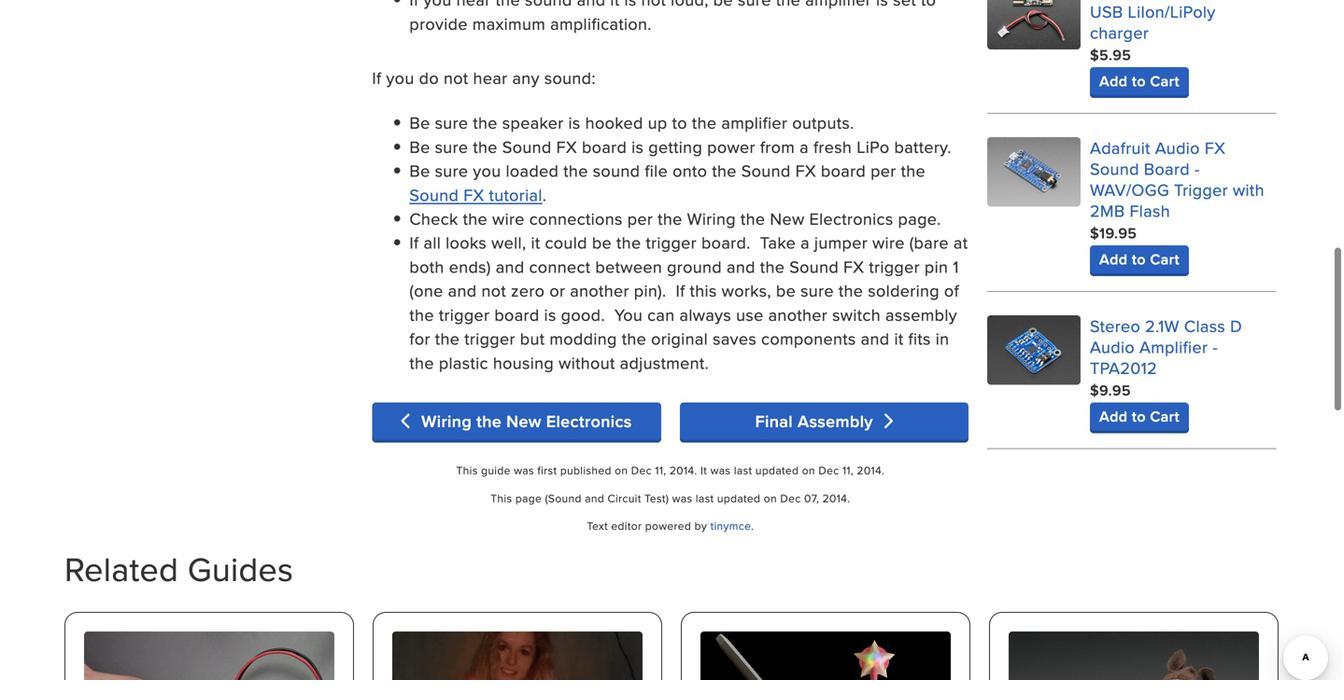 Task type: vqa. For each thing, say whether or not it's contained in the screenshot.
$19.95
yes



Task type: describe. For each thing, give the bounding box(es) containing it.
angled shot of a adafruit audio fx sound board. image
[[988, 137, 1081, 207]]

0 horizontal spatial dec
[[631, 463, 652, 479]]

you inside be sure the speaker is hooked up to the amplifier outputs. be sure the sound fx board is getting power from a fresh lipo battery. be sure you loaded the sound file onto the sound fx board per the sound fx tutorial . check the wire connections per the wiring the new electronics page. if all looks well, it could be the trigger board.  take a jumper wire (bare at both ends) and connect between ground and the sound fx trigger pin 1 (one and not zero or another pin).  if this works, be sure the soldering of the trigger board is good.  you can always use another switch assembly for the trigger but modding the original saves components and it fits in the plastic housing without adjustment.
[[473, 159, 501, 183]]

is left hooked on the left top of the page
[[568, 111, 581, 135]]

tutorial
[[489, 183, 542, 207]]

and down ends)
[[448, 279, 477, 303]]

zero
[[511, 279, 545, 303]]

per
[[871, 159, 896, 183]]

0 horizontal spatial on
[[615, 463, 628, 479]]

related guides
[[64, 546, 294, 594]]

soldering
[[868, 279, 940, 303]]

stereo
[[1090, 314, 1141, 338]]

looks
[[446, 231, 487, 255]]

1
[[953, 255, 959, 279]]

2 11, from the left
[[843, 463, 854, 479]]

from
[[760, 135, 795, 159]]

0 vertical spatial a
[[800, 135, 809, 159]]

getting
[[649, 135, 703, 159]]

works,
[[722, 279, 771, 303]]

loaded
[[506, 159, 559, 183]]

1 horizontal spatial wire
[[872, 231, 905, 255]]

sound up check
[[410, 183, 459, 207]]

0 horizontal spatial last
[[696, 491, 714, 507]]

and up works,
[[727, 255, 756, 279]]

trigger down (one
[[439, 303, 490, 327]]

- inside stereo 2.1w class d audio amplifier - tpa2012 $9.95 add to cart
[[1213, 335, 1218, 359]]

07,
[[804, 491, 819, 507]]

any
[[512, 66, 540, 90]]

cart inside adafruit micro lipo - usb liion/lipoly charger $5.95 add to cart
[[1150, 70, 1180, 92]]

adafruit micro lipo - usb liion/lipoly charger link
[[1090, 0, 1246, 44]]

(one
[[410, 279, 443, 303]]

speaker
[[502, 111, 564, 135]]

modding
[[550, 327, 617, 351]]

provide
[[410, 11, 468, 35]]

fx down jumper
[[844, 255, 864, 279]]

if inside be sure the speaker is hooked up to the amplifier outputs. be sure the sound fx board is getting power from a fresh lipo battery. be sure you loaded the sound file onto the sound fx board per the sound fx tutorial . check the wire connections per the wiring the new electronics page. if all looks well, it could be the trigger board.  take a jumper wire (bare at both ends) and connect between ground and the sound fx trigger pin 1 (one and not zero or another pin).  if this works, be sure the soldering of the trigger board is good.  you can always use another switch assembly for the trigger but modding the original saves components and it fits in the plastic housing without adjustment.
[[410, 231, 419, 255]]

trigger up the plastic
[[464, 327, 515, 351]]

2 horizontal spatial on
[[802, 463, 815, 479]]

0 vertical spatial updated
[[756, 463, 799, 479]]

2 horizontal spatial be
[[776, 279, 796, 303]]

lipo
[[1203, 0, 1236, 2]]

trigger
[[1174, 178, 1228, 202]]

adjustment.
[[620, 351, 709, 375]]

maximum
[[472, 11, 546, 35]]

adafruit audio fx sound board - wav/ogg trigger with 2mb flash link
[[1090, 136, 1265, 223]]

adafruit audio fx sound board - wav/ogg trigger with 2mb flash $19.95 add to cart
[[1090, 136, 1265, 270]]

sure inside if you hear the sound and it is not loud, be sure the amplifier is set to provide maximum amplification.
[[738, 0, 771, 11]]

ground
[[667, 255, 722, 279]]

housing without
[[493, 351, 615, 375]]

sound:
[[544, 66, 596, 90]]

sound down jumper
[[790, 255, 839, 279]]

final
[[755, 410, 793, 434]]

by
[[695, 518, 707, 534]]

original
[[651, 327, 708, 351]]

cart inside 'adafruit audio fx sound board - wav/ogg trigger with 2mb flash $19.95 add to cart'
[[1150, 248, 1180, 270]]

hooked
[[585, 111, 643, 135]]

switch
[[832, 303, 881, 327]]

could
[[545, 231, 587, 255]]

add inside adafruit micro lipo - usb liion/lipoly charger $5.95 add to cart
[[1099, 70, 1128, 92]]

fits
[[908, 327, 931, 351]]

2 vertical spatial board
[[494, 303, 540, 327]]

2 horizontal spatial 2014.
[[857, 463, 885, 479]]

this
[[690, 279, 717, 303]]

this guide was first published on dec 11, 2014. it was last updated on dec 11, 2014.
[[456, 463, 885, 479]]

new inside be sure the speaker is hooked up to the amplifier outputs. be sure the sound fx board is getting power from a fresh lipo battery. be sure you loaded the sound file onto the sound fx board per the sound fx tutorial . check the wire connections per the wiring the new electronics page. if all looks well, it could be the trigger board.  take a jumper wire (bare at both ends) and connect between ground and the sound fx trigger pin 1 (one and not zero or another pin).  if this works, be sure the soldering of the trigger board is good.  you can always use another switch assembly for the trigger but modding the original saves components and it fits in the plastic housing without adjustment.
[[770, 207, 805, 231]]

usb
[[1090, 0, 1123, 23]]

ends)
[[449, 255, 491, 279]]

jumper
[[815, 231, 868, 255]]

audio inside 'adafruit audio fx sound board - wav/ogg trigger with 2mb flash $19.95 add to cart'
[[1155, 136, 1200, 160]]

and up 'text'
[[585, 491, 604, 507]]

stereo 2.1w class d audio amplifier - tpa2012 link
[[1090, 314, 1243, 380]]

fresh
[[814, 135, 852, 159]]

battery.
[[894, 135, 952, 159]]

0 horizontal spatial new
[[506, 410, 542, 434]]

published
[[560, 463, 612, 479]]

connect
[[529, 255, 591, 279]]

d
[[1230, 314, 1243, 338]]

audio inside stereo 2.1w class d audio amplifier - tpa2012 $9.95 add to cart
[[1090, 335, 1135, 359]]

is down or
[[544, 303, 556, 327]]

you for do
[[386, 66, 414, 90]]

of
[[944, 279, 959, 303]]

is up amplification. at top
[[624, 0, 637, 11]]

2 horizontal spatial was
[[710, 463, 731, 479]]

power
[[707, 135, 756, 159]]

1 be from the top
[[410, 111, 430, 135]]

board
[[1144, 157, 1190, 181]]

outputs.
[[792, 111, 854, 135]]

2 horizontal spatial dec
[[819, 463, 839, 479]]

add to cart link for flash
[[1090, 246, 1189, 274]]

amplifier
[[1140, 335, 1208, 359]]

use
[[736, 303, 764, 327]]

can
[[647, 303, 675, 327]]

all
[[424, 231, 441, 255]]

wiring the new electronics
[[417, 410, 632, 434]]

sound inside be sure the speaker is hooked up to the amplifier outputs. be sure the sound fx board is getting power from a fresh lipo battery. be sure you loaded the sound file onto the sound fx board per the sound fx tutorial . check the wire connections per the wiring the new electronics page. if all looks well, it could be the trigger board.  take a jumper wire (bare at both ends) and connect between ground and the sound fx trigger pin 1 (one and not zero or another pin).  if this works, be sure the soldering of the trigger board is good.  you can always use another switch assembly for the trigger but modding the original saves components and it fits in the plastic housing without adjustment.
[[593, 159, 640, 183]]

first
[[538, 463, 557, 479]]

to inside if you hear the sound and it is not loud, be sure the amplifier is set to provide maximum amplification.
[[921, 0, 936, 11]]

do
[[419, 66, 439, 90]]

is down hooked on the left top of the page
[[632, 135, 644, 159]]

tpa2012
[[1090, 356, 1157, 380]]

sound fx tutorial link
[[410, 183, 542, 207]]

amplifier inside be sure the speaker is hooked up to the amplifier outputs. be sure the sound fx board is getting power from a fresh lipo battery. be sure you loaded the sound file onto the sound fx board per the sound fx tutorial . check the wire connections per the wiring the new electronics page. if all looks well, it could be the trigger board.  take a jumper wire (bare at both ends) and connect between ground and the sound fx trigger pin 1 (one and not zero or another pin).  if this works, be sure the soldering of the trigger board is good.  you can always use another switch assembly for the trigger but modding the original saves components and it fits in the plastic housing without adjustment.
[[721, 111, 788, 135]]

1 vertical spatial a
[[801, 231, 810, 255]]

wiring inside be sure the speaker is hooked up to the amplifier outputs. be sure the sound fx board is getting power from a fresh lipo battery. be sure you loaded the sound file onto the sound fx board per the sound fx tutorial . check the wire connections per the wiring the new electronics page. if all looks well, it could be the trigger board.  take a jumper wire (bare at both ends) and connect between ground and the sound fx trigger pin 1 (one and not zero or another pin).  if this works, be sure the soldering of the trigger board is good.  you can always use another switch assembly for the trigger but modding the original saves components and it fits in the plastic housing without adjustment.
[[687, 207, 736, 231]]

connections per
[[529, 207, 653, 231]]

final assembly
[[755, 410, 878, 434]]

saves
[[713, 327, 757, 351]]

assembly
[[886, 303, 957, 327]]

flash
[[1130, 199, 1171, 223]]

3 be from the top
[[410, 159, 430, 183]]

you for hear
[[424, 0, 452, 11]]

final assembly link
[[680, 403, 969, 441]]

it
[[701, 463, 707, 479]]

and inside if you hear the sound and it is not loud, be sure the amplifier is set to provide maximum amplification.
[[577, 0, 606, 11]]

check
[[410, 207, 458, 231]]

this page (sound and circuit test) was last updated on dec 07, 2014.
[[491, 491, 850, 507]]

amplifier inside if you hear the sound and it is not loud, be sure the amplifier is set to provide maximum amplification.
[[805, 0, 872, 11]]

$19.95
[[1090, 222, 1137, 244]]

1 horizontal spatial another
[[768, 303, 828, 327]]



Task type: locate. For each thing, give the bounding box(es) containing it.
2014.
[[670, 463, 697, 479], [857, 463, 885, 479], [823, 491, 850, 507]]

top view of adafruit micro lipo - usb liion/lipoly charger - v1 above a 2-pin jst cable. image
[[988, 0, 1081, 50]]

2014. left 'it'
[[670, 463, 697, 479]]

0 vertical spatial amplifier
[[805, 0, 872, 11]]

not
[[641, 0, 666, 11], [444, 66, 469, 90], [482, 279, 506, 303]]

0 horizontal spatial another
[[570, 279, 629, 303]]

add to cart link down $9.95
[[1090, 403, 1189, 431]]

1 horizontal spatial dec
[[780, 491, 801, 507]]

between
[[595, 255, 662, 279]]

if for if you hear the sound and it is not loud, be sure the amplifier is set to provide maximum amplification.
[[410, 0, 419, 11]]

dec up "07,"
[[819, 463, 839, 479]]

cart down adafruit micro lipo - usb liion/lipoly charger link
[[1150, 70, 1180, 92]]

audio up trigger at the top right of the page
[[1155, 136, 1200, 160]]

2014. right "07,"
[[823, 491, 850, 507]]

be
[[713, 0, 733, 11], [592, 231, 612, 255], [776, 279, 796, 303]]

adafruit for usb
[[1090, 0, 1151, 2]]

1 horizontal spatial last
[[734, 463, 752, 479]]

2 vertical spatial add to cart link
[[1090, 403, 1189, 431]]

to down "charger"
[[1132, 70, 1146, 92]]

1 vertical spatial sound
[[593, 159, 640, 183]]

components
[[761, 327, 856, 351]]

dec left "07,"
[[780, 491, 801, 507]]

0 horizontal spatial amplifier
[[721, 111, 788, 135]]

be right loud,
[[713, 0, 733, 11]]

0 horizontal spatial audio
[[1090, 335, 1135, 359]]

cart down flash
[[1150, 248, 1180, 270]]

add inside stereo 2.1w class d audio amplifier - tpa2012 $9.95 add to cart
[[1099, 406, 1128, 428]]

set
[[893, 0, 916, 11]]

if up provide
[[410, 0, 419, 11]]

fx left the tutorial on the left top
[[464, 183, 484, 207]]

fx inside 'adafruit audio fx sound board - wav/ogg trigger with 2mb flash $19.95 add to cart'
[[1205, 136, 1226, 160]]

adafruit micro lipo - usb liion/lipoly charger $5.95 add to cart
[[1090, 0, 1246, 92]]

2 add to cart link from the top
[[1090, 246, 1189, 274]]

for
[[410, 327, 430, 351]]

this for this page (sound and circuit test) was last updated on dec 07, 2014.
[[491, 491, 512, 507]]

sound left file
[[593, 159, 640, 183]]

always
[[680, 303, 732, 327]]

1 horizontal spatial be
[[713, 0, 733, 11]]

2 vertical spatial cart
[[1150, 406, 1180, 428]]

1 vertical spatial not
[[444, 66, 469, 90]]

wiring up board. on the right top of the page
[[687, 207, 736, 231]]

.
[[542, 183, 547, 207], [751, 518, 754, 534]]

fx down fresh
[[795, 159, 816, 183]]

1 horizontal spatial 2014.
[[823, 491, 850, 507]]

. right by
[[751, 518, 754, 534]]

1 add from the top
[[1099, 70, 1128, 92]]

editor
[[611, 518, 642, 534]]

2 vertical spatial if
[[410, 231, 419, 255]]

2 vertical spatial -
[[1213, 335, 1218, 359]]

charger
[[1090, 20, 1149, 44]]

wire up well,
[[492, 207, 525, 231]]

to inside 'adafruit audio fx sound board - wav/ogg trigger with 2mb flash $19.95 add to cart'
[[1132, 248, 1146, 270]]

add down $9.95
[[1099, 406, 1128, 428]]

. inside be sure the speaker is hooked up to the amplifier outputs. be sure the sound fx board is getting power from a fresh lipo battery. be sure you loaded the sound file onto the sound fx board per the sound fx tutorial . check the wire connections per the wiring the new electronics page. if all looks well, it could be the trigger board.  take a jumper wire (bare at both ends) and connect between ground and the sound fx trigger pin 1 (one and not zero or another pin).  if this works, be sure the soldering of the trigger board is good.  you can always use another switch assembly for the trigger but modding the original saves components and it fits in the plastic housing without adjustment.
[[542, 183, 547, 207]]

0 horizontal spatial -
[[1195, 157, 1200, 181]]

0 vertical spatial audio
[[1155, 136, 1200, 160]]

11, up test)
[[655, 463, 666, 479]]

0 horizontal spatial .
[[542, 183, 547, 207]]

sound up maximum
[[525, 0, 572, 11]]

tinymce link
[[710, 518, 751, 534]]

wiring right chevron left image
[[421, 410, 472, 434]]

it up amplification. at top
[[610, 0, 620, 11]]

0 vertical spatial new
[[770, 207, 805, 231]]

0 horizontal spatial not
[[444, 66, 469, 90]]

0 horizontal spatial board
[[494, 303, 540, 327]]

wav/ogg
[[1090, 178, 1170, 202]]

to right up
[[672, 111, 687, 135]]

1 vertical spatial new
[[506, 410, 542, 434]]

wire
[[492, 207, 525, 231], [872, 231, 905, 255]]

updated up tinymce in the bottom of the page
[[717, 491, 761, 507]]

11, down assembly
[[843, 463, 854, 479]]

1 horizontal spatial -
[[1213, 335, 1218, 359]]

1 vertical spatial cart
[[1150, 248, 1180, 270]]

1 11, from the left
[[655, 463, 666, 479]]

and down well,
[[496, 255, 525, 279]]

1 vertical spatial it
[[531, 231, 540, 255]]

new down from
[[770, 207, 805, 231]]

- left d
[[1213, 335, 1218, 359]]

0 vertical spatial wiring
[[687, 207, 736, 231]]

1 vertical spatial adafruit
[[1090, 136, 1151, 160]]

0 horizontal spatial 2014.
[[670, 463, 697, 479]]

1 vertical spatial .
[[751, 518, 754, 534]]

1 vertical spatial updated
[[717, 491, 761, 507]]

0 horizontal spatial you
[[386, 66, 414, 90]]

micro
[[1155, 0, 1198, 2]]

and down switch at the top of the page
[[861, 327, 890, 351]]

1 vertical spatial add to cart link
[[1090, 246, 1189, 274]]

0 horizontal spatial this
[[456, 463, 478, 479]]

3 add to cart link from the top
[[1090, 403, 1189, 431]]

cart down tpa2012
[[1150, 406, 1180, 428]]

2 be from the top
[[410, 135, 430, 159]]

angled shot of stereo 2.1w class d audio amplifier. image
[[988, 316, 1081, 385]]

0 horizontal spatial wiring
[[421, 410, 472, 434]]

to inside stereo 2.1w class d audio amplifier - tpa2012 $9.95 add to cart
[[1132, 406, 1146, 428]]

adafruit up wav/ogg
[[1090, 136, 1151, 160]]

0 horizontal spatial sound
[[525, 0, 572, 11]]

0 vertical spatial this
[[456, 463, 478, 479]]

2 adafruit from the top
[[1090, 136, 1151, 160]]

both
[[410, 255, 444, 279]]

0 horizontal spatial wire
[[492, 207, 525, 231]]

last right 'it'
[[734, 463, 752, 479]]

add to cart link down $19.95
[[1090, 246, 1189, 274]]

0 vertical spatial not
[[641, 0, 666, 11]]

1 horizontal spatial this
[[491, 491, 512, 507]]

1 horizontal spatial .
[[751, 518, 754, 534]]

you inside if you hear the sound and it is not loud, be sure the amplifier is set to provide maximum amplification.
[[424, 0, 452, 11]]

amplification.
[[550, 11, 652, 35]]

but
[[520, 327, 545, 351]]

(sound
[[545, 491, 582, 507]]

fx down speaker
[[556, 135, 577, 159]]

if left do
[[372, 66, 382, 90]]

1 horizontal spatial was
[[672, 491, 693, 507]]

not inside if you hear the sound and it is not loud, be sure the amplifier is set to provide maximum amplification.
[[641, 0, 666, 11]]

chevron left image
[[401, 413, 417, 430]]

2 horizontal spatial it
[[894, 327, 904, 351]]

chevron right image
[[878, 413, 893, 430]]

a right from
[[800, 135, 809, 159]]

2 vertical spatial it
[[894, 327, 904, 351]]

1 vertical spatial board
[[821, 159, 866, 183]]

adafruit
[[1090, 0, 1151, 2], [1090, 136, 1151, 160]]

0 vertical spatial adafruit
[[1090, 0, 1151, 2]]

1 horizontal spatial it
[[610, 0, 620, 11]]

board down hooked on the left top of the page
[[582, 135, 627, 159]]

adafruit up "charger"
[[1090, 0, 1151, 2]]

1 horizontal spatial wiring
[[687, 207, 736, 231]]

add to cart link for to
[[1090, 403, 1189, 431]]

or
[[550, 279, 565, 303]]

2 add from the top
[[1099, 248, 1128, 270]]

text
[[587, 518, 608, 534]]

1 horizontal spatial sound
[[593, 159, 640, 183]]

test)
[[645, 491, 669, 507]]

it right well,
[[531, 231, 540, 255]]

onto
[[673, 159, 707, 183]]

fx up trigger at the top right of the page
[[1205, 136, 1226, 160]]

add down $5.95
[[1099, 70, 1128, 92]]

be right works,
[[776, 279, 796, 303]]

3 cart from the top
[[1150, 406, 1180, 428]]

good.
[[561, 303, 605, 327]]

0 vertical spatial last
[[734, 463, 752, 479]]

2 horizontal spatial board
[[821, 159, 866, 183]]

hear left any
[[473, 66, 508, 90]]

cart inside stereo 2.1w class d audio amplifier - tpa2012 $9.95 add to cart
[[1150, 406, 1180, 428]]

trigger
[[646, 231, 697, 255], [869, 255, 920, 279], [439, 303, 490, 327], [464, 327, 515, 351]]

last
[[734, 463, 752, 479], [696, 491, 714, 507]]

hear up provide
[[456, 0, 491, 11]]

updated down final
[[756, 463, 799, 479]]

if you hear the sound and it is not loud, be sure the amplifier is set to provide maximum amplification.
[[410, 0, 936, 35]]

wire down electronics page.
[[872, 231, 905, 255]]

class
[[1184, 314, 1226, 338]]

1 horizontal spatial new
[[770, 207, 805, 231]]

0 vertical spatial if
[[410, 0, 419, 11]]

1 horizontal spatial 11,
[[843, 463, 854, 479]]

1 horizontal spatial on
[[764, 491, 777, 507]]

board down fresh
[[821, 159, 866, 183]]

board
[[582, 135, 627, 159], [821, 159, 866, 183], [494, 303, 540, 327]]

this
[[456, 463, 478, 479], [491, 491, 512, 507]]

2 horizontal spatial -
[[1240, 0, 1246, 2]]

trigger up soldering
[[869, 255, 920, 279]]

amplifier up from
[[721, 111, 788, 135]]

2 vertical spatial not
[[482, 279, 506, 303]]

1 vertical spatial amplifier
[[721, 111, 788, 135]]

to down $19.95
[[1132, 248, 1146, 270]]

- inside 'adafruit audio fx sound board - wav/ogg trigger with 2mb flash $19.95 add to cart'
[[1195, 157, 1200, 181]]

2 horizontal spatial not
[[641, 0, 666, 11]]

audio up $9.95
[[1090, 335, 1135, 359]]

- right 'board'
[[1195, 157, 1200, 181]]

adafruit inside adafruit micro lipo - usb liion/lipoly charger $5.95 add to cart
[[1090, 0, 1151, 2]]

2 vertical spatial you
[[473, 159, 501, 183]]

0 horizontal spatial be
[[592, 231, 612, 255]]

sound inside 'adafruit audio fx sound board - wav/ogg trigger with 2mb flash $19.95 add to cart'
[[1090, 157, 1139, 181]]

you up the sound fx tutorial link
[[473, 159, 501, 183]]

2014. down chevron right icon
[[857, 463, 885, 479]]

0 vertical spatial it
[[610, 0, 620, 11]]

to inside adafruit micro lipo - usb liion/lipoly charger $5.95 add to cart
[[1132, 70, 1146, 92]]

if left all
[[410, 231, 419, 255]]

- inside adafruit micro lipo - usb liion/lipoly charger $5.95 add to cart
[[1240, 0, 1246, 2]]

this for this guide was first published on dec 11, 2014. it was last updated on dec 11, 2014.
[[456, 463, 478, 479]]

at
[[954, 231, 968, 255]]

1 vertical spatial audio
[[1090, 335, 1135, 359]]

pin
[[925, 255, 948, 279]]

1 horizontal spatial you
[[424, 0, 452, 11]]

page content region
[[372, 0, 969, 546]]

(bare
[[910, 231, 949, 255]]

2.1w
[[1145, 314, 1180, 338]]

to right set
[[921, 0, 936, 11]]

on up "07,"
[[802, 463, 815, 479]]

1 vertical spatial last
[[696, 491, 714, 507]]

1 cart from the top
[[1150, 70, 1180, 92]]

1 vertical spatial be
[[592, 231, 612, 255]]

1 add to cart link from the top
[[1090, 67, 1189, 95]]

0 vertical spatial be
[[713, 0, 733, 11]]

guide
[[481, 463, 511, 479]]

sound down from
[[741, 159, 791, 183]]

0 vertical spatial cart
[[1150, 70, 1180, 92]]

is left set
[[876, 0, 889, 11]]

powered
[[645, 518, 691, 534]]

amplifier left set
[[805, 0, 872, 11]]

on left "07,"
[[764, 491, 777, 507]]

sure
[[738, 0, 771, 11], [435, 111, 468, 135], [435, 135, 468, 159], [435, 159, 468, 183], [801, 279, 834, 303]]

not left loud,
[[641, 0, 666, 11]]

be inside if you hear the sound and it is not loud, be sure the amplifier is set to provide maximum amplification.
[[713, 0, 733, 11]]

dec up test)
[[631, 463, 652, 479]]

0 vertical spatial -
[[1240, 0, 1246, 2]]

it left fits
[[894, 327, 904, 351]]

$9.95
[[1090, 380, 1131, 402]]

1 vertical spatial add
[[1099, 248, 1128, 270]]

if inside if you hear the sound and it is not loud, be sure the amplifier is set to provide maximum amplification.
[[410, 0, 419, 11]]

this left page
[[491, 491, 512, 507]]

guides
[[188, 546, 294, 594]]

be down connections per
[[592, 231, 612, 255]]

was left first
[[514, 463, 534, 479]]

electronics
[[546, 410, 632, 434]]

adafruit inside 'adafruit audio fx sound board - wav/ogg trigger with 2mb flash $19.95 add to cart'
[[1090, 136, 1151, 160]]

add inside 'adafruit audio fx sound board - wav/ogg trigger with 2mb flash $19.95 add to cart'
[[1099, 248, 1128, 270]]

2 horizontal spatial you
[[473, 159, 501, 183]]

last down 'it'
[[696, 491, 714, 507]]

circuit
[[608, 491, 641, 507]]

was
[[514, 463, 534, 479], [710, 463, 731, 479], [672, 491, 693, 507]]

be sure the speaker is hooked up to the amplifier outputs. be sure the sound fx board is getting power from a fresh lipo battery. be sure you loaded the sound file onto the sound fx board per the sound fx tutorial . check the wire connections per the wiring the new electronics page. if all looks well, it could be the trigger board.  take a jumper wire (bare at both ends) and connect between ground and the sound fx trigger pin 1 (one and not zero or another pin).  if this works, be sure the soldering of the trigger board is good.  you can always use another switch assembly for the trigger but modding the original saves components and it fits in the plastic housing without adjustment.
[[410, 111, 968, 375]]

1 vertical spatial hear
[[473, 66, 508, 90]]

0 vertical spatial add
[[1099, 70, 1128, 92]]

electronics page.
[[809, 207, 941, 231]]

not inside be sure the speaker is hooked up to the amplifier outputs. be sure the sound fx board is getting power from a fresh lipo battery. be sure you loaded the sound file onto the sound fx board per the sound fx tutorial . check the wire connections per the wiring the new electronics page. if all looks well, it could be the trigger board.  take a jumper wire (bare at both ends) and connect between ground and the sound fx trigger pin 1 (one and not zero or another pin).  if this works, be sure the soldering of the trigger board is good.  you can always use another switch assembly for the trigger but modding the original saves components and it fits in the plastic housing without adjustment.
[[482, 279, 506, 303]]

another up good.
[[570, 279, 629, 303]]

0 horizontal spatial it
[[531, 231, 540, 255]]

if for if you do not hear any sound:
[[372, 66, 382, 90]]

1 horizontal spatial audio
[[1155, 136, 1200, 160]]

sound up loaded
[[502, 135, 552, 159]]

plastic
[[439, 351, 488, 375]]

2 vertical spatial be
[[776, 279, 796, 303]]

2 vertical spatial add
[[1099, 406, 1128, 428]]

to inside be sure the speaker is hooked up to the amplifier outputs. be sure the sound fx board is getting power from a fresh lipo battery. be sure you loaded the sound file onto the sound fx board per the sound fx tutorial . check the wire connections per the wiring the new electronics page. if all looks well, it could be the trigger board.  take a jumper wire (bare at both ends) and connect between ground and the sound fx trigger pin 1 (one and not zero or another pin).  if this works, be sure the soldering of the trigger board is good.  you can always use another switch assembly for the trigger but modding the original saves components and it fits in the plastic housing without adjustment.
[[672, 111, 687, 135]]

1 horizontal spatial amplifier
[[805, 0, 872, 11]]

related
[[64, 546, 179, 594]]

a left jumper
[[801, 231, 810, 255]]

dec
[[631, 463, 652, 479], [819, 463, 839, 479], [780, 491, 801, 507]]

it
[[610, 0, 620, 11], [531, 231, 540, 255], [894, 327, 904, 351]]

0 vertical spatial hear
[[456, 0, 491, 11]]

it inside if you hear the sound and it is not loud, be sure the amplifier is set to provide maximum amplification.
[[610, 0, 620, 11]]

2 cart from the top
[[1150, 248, 1180, 270]]

stereo 2.1w class d audio amplifier - tpa2012 $9.95 add to cart
[[1090, 314, 1243, 428]]

1 vertical spatial this
[[491, 491, 512, 507]]

another up components
[[768, 303, 828, 327]]

sound inside if you hear the sound and it is not loud, be sure the amplifier is set to provide maximum amplification.
[[525, 0, 572, 11]]

board down zero
[[494, 303, 540, 327]]

file
[[645, 159, 668, 183]]

1 vertical spatial -
[[1195, 157, 1200, 181]]

- right lipo
[[1240, 0, 1246, 2]]

you left do
[[386, 66, 414, 90]]

on up circuit
[[615, 463, 628, 479]]

this left the guide
[[456, 463, 478, 479]]

be
[[410, 111, 430, 135], [410, 135, 430, 159], [410, 159, 430, 183]]

liion/lipoly
[[1128, 0, 1216, 23]]

0 vertical spatial add to cart link
[[1090, 67, 1189, 95]]

not right do
[[444, 66, 469, 90]]

up
[[648, 111, 668, 135]]

board.
[[701, 231, 751, 255]]

wiring the new electronics link
[[372, 403, 661, 441]]

1 vertical spatial wiring
[[421, 410, 472, 434]]

new
[[770, 207, 805, 231], [506, 410, 542, 434]]

to down tpa2012
[[1132, 406, 1146, 428]]

sound up 2mb
[[1090, 157, 1139, 181]]

hear inside if you hear the sound and it is not loud, be sure the amplifier is set to provide maximum amplification.
[[456, 0, 491, 11]]

0 vertical spatial sound
[[525, 0, 572, 11]]

new up first
[[506, 410, 542, 434]]

to
[[921, 0, 936, 11], [1132, 70, 1146, 92], [672, 111, 687, 135], [1132, 248, 1146, 270], [1132, 406, 1146, 428]]

was right test)
[[672, 491, 693, 507]]

. down loaded
[[542, 183, 547, 207]]

trigger up the ground
[[646, 231, 697, 255]]

0 vertical spatial .
[[542, 183, 547, 207]]

hear
[[456, 0, 491, 11], [473, 66, 508, 90]]

assembly
[[798, 410, 873, 434]]

0 vertical spatial board
[[582, 135, 627, 159]]

add to cart link for cart
[[1090, 67, 1189, 95]]

3 add from the top
[[1099, 406, 1128, 428]]

0 vertical spatial you
[[424, 0, 452, 11]]

tinymce
[[710, 518, 751, 534]]

add down $19.95
[[1099, 248, 1128, 270]]

was right 'it'
[[710, 463, 731, 479]]

0 horizontal spatial was
[[514, 463, 534, 479]]

page
[[516, 491, 542, 507]]

1 horizontal spatial board
[[582, 135, 627, 159]]

1 vertical spatial if
[[372, 66, 382, 90]]

0 horizontal spatial 11,
[[655, 463, 666, 479]]

adafruit for board
[[1090, 136, 1151, 160]]

you up provide
[[424, 0, 452, 11]]

and up amplification. at top
[[577, 0, 606, 11]]

1 adafruit from the top
[[1090, 0, 1151, 2]]



